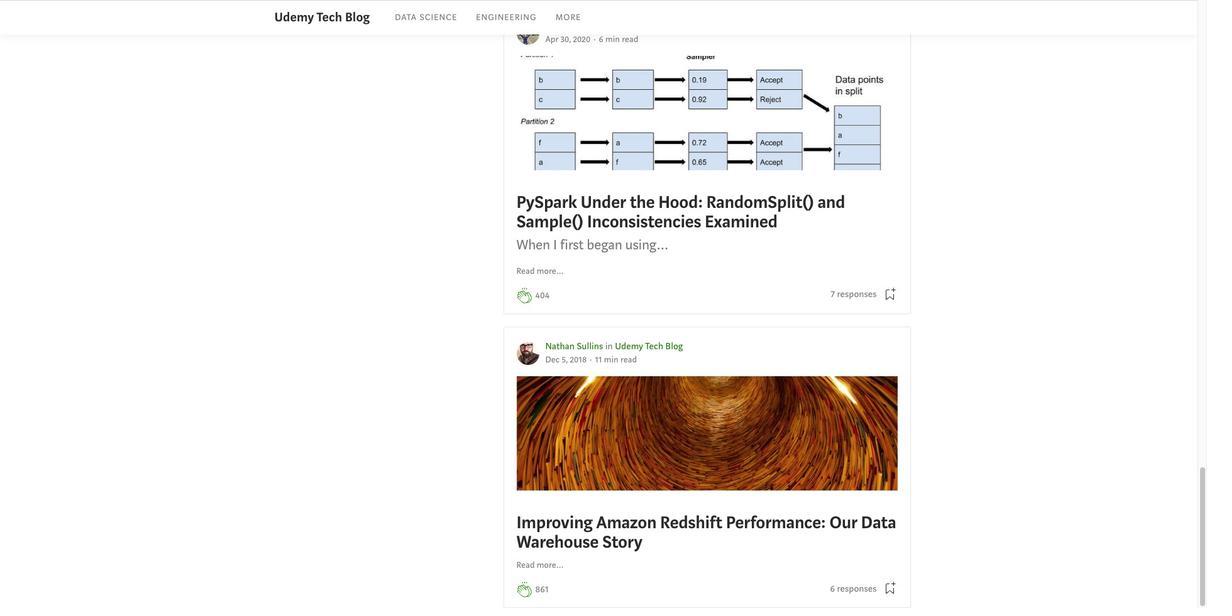 Task type: locate. For each thing, give the bounding box(es) containing it.
1 horizontal spatial udemy
[[615, 341, 643, 353]]

0 vertical spatial blog
[[345, 9, 370, 26]]

1 vertical spatial udemy tech blog link
[[615, 341, 683, 353]]

more… down 'warehouse'
[[537, 560, 564, 572]]

hood:
[[658, 191, 703, 214]]

read more… link
[[517, 265, 564, 278], [517, 560, 564, 573]]

udemy tech blog link
[[274, 8, 370, 27], [615, 341, 683, 353]]

2 more… from the top
[[537, 560, 564, 572]]

udemy
[[274, 9, 314, 26], [615, 341, 643, 353]]

6 responses
[[830, 583, 877, 595]]

responses right "6"
[[837, 583, 877, 595]]

read more… link up 404
[[517, 265, 564, 278]]

0 vertical spatial read
[[517, 266, 535, 277]]

2 responses from the top
[[837, 583, 877, 595]]

first
[[560, 235, 584, 254]]

data right "our"
[[861, 512, 896, 534]]

0 vertical spatial responses
[[837, 289, 877, 301]]

0 horizontal spatial udemy tech blog link
[[274, 8, 370, 27]]

dec 5, 2018
[[545, 355, 587, 366]]

blog
[[345, 9, 370, 26], [666, 341, 683, 353]]

0 vertical spatial udemy tech blog link
[[274, 8, 370, 27]]

tutar
[[578, 20, 599, 32]]

improving
[[517, 512, 593, 534]]

0 horizontal spatial tech
[[317, 9, 342, 26]]

more
[[556, 12, 581, 23]]

when
[[517, 235, 550, 254]]

our
[[829, 512, 857, 534]]

pyspark under the hood: randomsplit() and sample() inconsistencies examined when i first began using…
[[517, 191, 845, 254]]

story
[[602, 531, 642, 554]]

read down 'warehouse'
[[517, 560, 535, 572]]

1 vertical spatial tech
[[645, 341, 663, 353]]

responses for improving amazon redshift performance: our data warehouse story
[[837, 583, 877, 595]]

1 read more… from the top
[[517, 266, 564, 277]]

data science link
[[395, 12, 457, 23]]

responses
[[837, 289, 877, 301], [837, 583, 877, 595]]

under
[[581, 191, 626, 214]]

inconsistencies
[[587, 211, 701, 233]]

2 read from the top
[[517, 560, 535, 572]]

1 vertical spatial read
[[517, 560, 535, 572]]

6 responses link
[[830, 583, 877, 597]]

science
[[420, 12, 457, 23]]

tech
[[317, 9, 342, 26], [645, 341, 663, 353]]

1 vertical spatial more…
[[537, 560, 564, 572]]

1 vertical spatial blog
[[666, 341, 683, 353]]

0 vertical spatial read more… link
[[517, 265, 564, 278]]

1 vertical spatial read more…
[[517, 560, 564, 572]]

data left science
[[395, 12, 417, 23]]

1 vertical spatial responses
[[837, 583, 877, 595]]

0 vertical spatial read more…
[[517, 266, 564, 277]]

861 button
[[535, 584, 549, 598]]

data science
[[395, 12, 457, 23]]

6 min read image
[[599, 34, 638, 46]]

read more…
[[517, 266, 564, 277], [517, 560, 564, 572]]

i
[[553, 235, 557, 254]]

2 read more… from the top
[[517, 560, 564, 572]]

30,
[[561, 34, 571, 46]]

1 horizontal spatial data
[[861, 512, 896, 534]]

1 vertical spatial read more… link
[[517, 560, 564, 573]]

0 vertical spatial data
[[395, 12, 417, 23]]

404 button
[[535, 289, 550, 303]]

read more… for improving amazon redshift performance: our data warehouse story
[[517, 560, 564, 572]]

data
[[395, 12, 417, 23], [861, 512, 896, 534]]

7 responses
[[831, 289, 877, 301]]

read for pyspark under the hood: randomsplit() and sample() inconsistencies examined
[[517, 266, 535, 277]]

udemy tech blog
[[274, 9, 370, 26]]

0 horizontal spatial udemy
[[274, 9, 314, 26]]

in
[[605, 341, 613, 353]]

more…
[[537, 266, 564, 277], [537, 560, 564, 572]]

performance:
[[726, 512, 826, 534]]

redshift
[[660, 512, 722, 534]]

0 vertical spatial udemy
[[274, 9, 314, 26]]

and
[[818, 191, 845, 214]]

1 read more… link from the top
[[517, 265, 564, 278]]

improving amazon redshift performance: our data warehouse story link
[[517, 377, 898, 556]]

read more… up 404
[[517, 266, 564, 277]]

read more… link up 861
[[517, 560, 564, 573]]

the
[[630, 191, 655, 214]]

861
[[535, 584, 549, 596]]

go to the profile of meltem tutar image
[[517, 22, 539, 44]]

1 horizontal spatial tech
[[645, 341, 663, 353]]

read down when
[[517, 266, 535, 277]]

read
[[517, 266, 535, 277], [517, 560, 535, 572]]

examined
[[705, 211, 778, 233]]

0 vertical spatial tech
[[317, 9, 342, 26]]

engineering
[[476, 12, 537, 23]]

more… up 404
[[537, 266, 564, 277]]

2 read more… link from the top
[[517, 560, 564, 573]]

read more… up 861
[[517, 560, 564, 572]]

1 more… from the top
[[537, 266, 564, 277]]

2018
[[570, 355, 587, 366]]

1 responses from the top
[[837, 289, 877, 301]]

1 vertical spatial data
[[861, 512, 896, 534]]

0 vertical spatial more…
[[537, 266, 564, 277]]

engineering link
[[476, 12, 537, 23]]

nathan sullins in udemy tech blog
[[545, 341, 683, 353]]

responses right 7
[[837, 289, 877, 301]]

1 horizontal spatial udemy tech blog link
[[615, 341, 683, 353]]

1 read from the top
[[517, 266, 535, 277]]



Task type: describe. For each thing, give the bounding box(es) containing it.
apr
[[545, 34, 559, 46]]

sullins
[[577, 341, 603, 353]]

amazon
[[596, 512, 656, 534]]

improving amazon redshift performance: our data warehouse story
[[517, 512, 896, 554]]

2020
[[573, 34, 591, 46]]

pyspark
[[517, 191, 577, 214]]

sample()
[[517, 211, 583, 233]]

0 horizontal spatial blog
[[345, 9, 370, 26]]

read more… link for pyspark under the hood: randomsplit() and sample() inconsistencies examined
[[517, 265, 564, 278]]

responses for pyspark under the hood: randomsplit() and sample() inconsistencies examined
[[837, 289, 877, 301]]

began using…
[[587, 235, 669, 254]]

read more… for pyspark under the hood: randomsplit() and sample() inconsistencies examined
[[517, 266, 564, 277]]

dec
[[545, 355, 560, 366]]

apr 30, 2020
[[545, 34, 591, 46]]

11 min read image
[[595, 355, 637, 366]]

1 vertical spatial udemy
[[615, 341, 643, 353]]

warehouse
[[517, 531, 599, 554]]

meltem
[[545, 20, 576, 32]]

1 horizontal spatial blog
[[666, 341, 683, 353]]

randomsplit()
[[706, 191, 814, 214]]

more… for pyspark under the hood: randomsplit() and sample() inconsistencies examined
[[537, 266, 564, 277]]

read for improving amazon redshift performance: our data warehouse story
[[517, 560, 535, 572]]

7 responses link
[[831, 288, 877, 302]]

0 horizontal spatial data
[[395, 12, 417, 23]]

nathan
[[545, 341, 575, 353]]

7
[[831, 289, 835, 301]]

go to the profile of nathan sullins image
[[517, 342, 539, 365]]

404
[[535, 290, 550, 302]]

data inside improving amazon redshift performance: our data warehouse story
[[861, 512, 896, 534]]

meltem tutar
[[545, 20, 599, 32]]

nathan sullins link
[[545, 341, 603, 353]]

meltem tutar link
[[545, 20, 599, 32]]

5,
[[562, 355, 568, 366]]

6
[[830, 583, 835, 595]]

read more… link for improving amazon redshift performance: our data warehouse story
[[517, 560, 564, 573]]

more link
[[556, 12, 581, 23]]

more… for improving amazon redshift performance: our data warehouse story
[[537, 560, 564, 572]]

dec 5, 2018 link
[[545, 355, 587, 366]]

apr 30, 2020 link
[[545, 34, 591, 46]]



Task type: vqa. For each thing, say whether or not it's contained in the screenshot.
the bottom the Blog
no



